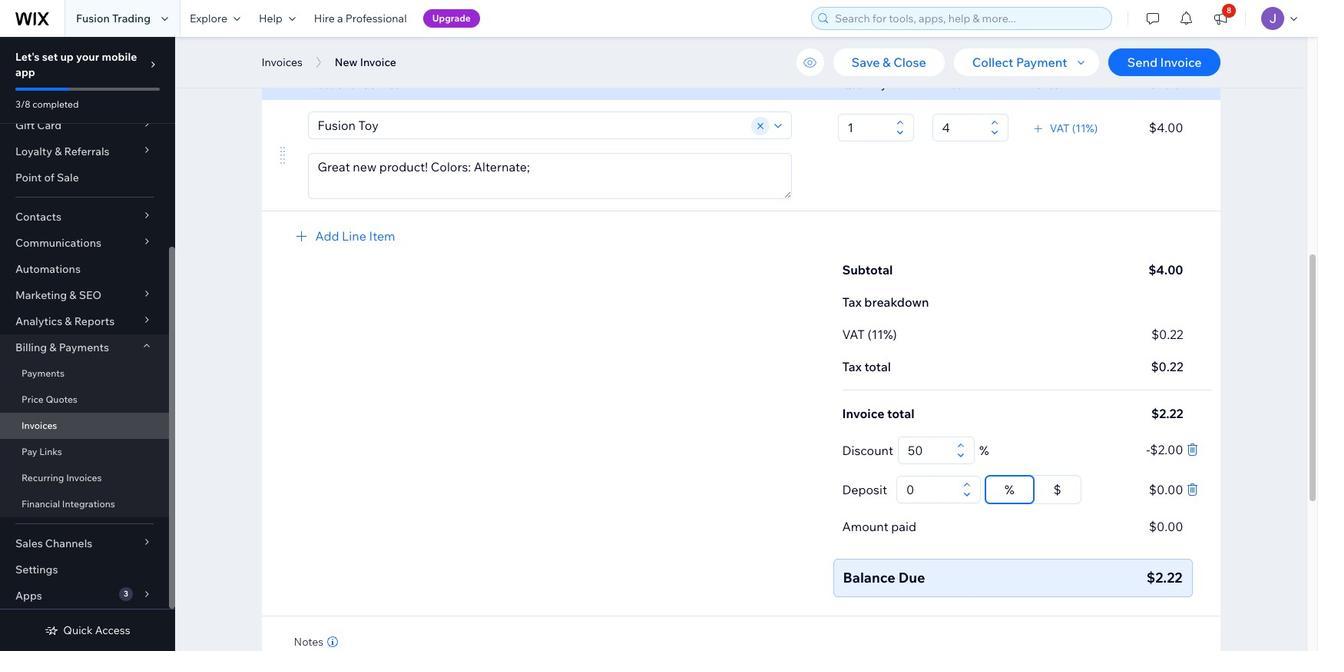 Task type: describe. For each thing, give the bounding box(es) containing it.
1 horizontal spatial vat (11%)
[[1051, 121, 1098, 135]]

invoices inside "link"
[[66, 472, 102, 483]]

let's
[[15, 50, 40, 64]]

item
[[369, 228, 395, 244]]

upgrade
[[432, 12, 471, 24]]

tax for tax total
[[843, 359, 862, 374]]

add line item button
[[292, 227, 395, 245]]

& for save
[[883, 55, 891, 70]]

point of sale link
[[0, 164, 169, 191]]

-$2.00
[[1147, 442, 1184, 457]]

1 $4.00 from the top
[[1150, 120, 1184, 135]]

$2.22 for balance due
[[1147, 569, 1183, 586]]

8
[[1227, 5, 1232, 15]]

collect
[[973, 55, 1014, 70]]

3/8
[[15, 98, 30, 110]]

help button
[[250, 0, 305, 37]]

recurring invoices
[[22, 472, 102, 483]]

contacts button
[[0, 204, 169, 230]]

save & close button
[[834, 48, 945, 76]]

invoices button
[[254, 51, 310, 74]]

$2.22 for invoice total
[[1152, 406, 1184, 421]]

quantity
[[843, 78, 887, 91]]

notes
[[294, 635, 324, 649]]

communications button
[[0, 230, 169, 256]]

send invoice
[[1128, 55, 1202, 70]]

1 vertical spatial payments
[[22, 367, 65, 379]]

financial integrations link
[[0, 491, 169, 517]]

Write a description text field
[[309, 154, 791, 198]]

send
[[1128, 55, 1158, 70]]

completed
[[32, 98, 79, 110]]

8 button
[[1204, 0, 1238, 37]]

add
[[316, 228, 339, 244]]

tax total
[[843, 359, 892, 374]]

% inside % button
[[1005, 482, 1015, 497]]

invoices link
[[0, 413, 169, 439]]

1 vertical spatial vat
[[843, 327, 865, 342]]

% button
[[986, 476, 1034, 503]]

& for marketing
[[69, 288, 77, 302]]

Search for tools, apps, help & more... field
[[831, 8, 1108, 29]]

breakdown
[[865, 294, 930, 310]]

loyalty & referrals button
[[0, 138, 169, 164]]

gift
[[15, 118, 35, 132]]

$2.00
[[1151, 442, 1184, 457]]

links
[[39, 446, 62, 457]]

gift card button
[[0, 112, 169, 138]]

invoice total
[[843, 406, 915, 421]]

product
[[306, 78, 347, 91]]

balance due
[[844, 569, 926, 586]]

save & close
[[852, 55, 927, 70]]

recurring
[[22, 472, 64, 483]]

price quotes link
[[0, 387, 169, 413]]

billing & payments button
[[0, 334, 169, 360]]

loyalty
[[15, 144, 52, 158]]

paid
[[892, 519, 917, 534]]

close
[[894, 55, 927, 70]]

1 vertical spatial vat (11%)
[[843, 327, 898, 342]]

payment
[[1017, 55, 1068, 70]]

billing & payments
[[15, 340, 109, 354]]

fusion
[[76, 12, 110, 25]]

marketing
[[15, 288, 67, 302]]

0 horizontal spatial (11%)
[[868, 327, 898, 342]]

explore
[[190, 12, 227, 25]]

0 vertical spatial %
[[980, 443, 990, 458]]

card
[[37, 118, 62, 132]]

hire a professional link
[[305, 0, 416, 37]]

settings
[[15, 563, 58, 576]]

3/8 completed
[[15, 98, 79, 110]]

pay links link
[[0, 439, 169, 465]]

collect payment
[[973, 55, 1068, 70]]

new invoice button
[[327, 51, 404, 74]]

total for tax total
[[865, 359, 892, 374]]

balance
[[844, 569, 896, 586]]

Add an item field
[[313, 112, 749, 138]]

your
[[76, 50, 99, 64]]

invoice for new invoice
[[360, 55, 396, 69]]

send invoice button
[[1109, 48, 1221, 76]]

up
[[60, 50, 74, 64]]

gift card
[[15, 118, 62, 132]]

& for analytics
[[65, 314, 72, 328]]

payments link
[[0, 360, 169, 387]]

set
[[42, 50, 58, 64]]

pay
[[22, 446, 37, 457]]

1 horizontal spatial invoice
[[843, 406, 885, 421]]

subtotal
[[843, 262, 893, 277]]

loyalty & referrals
[[15, 144, 110, 158]]

billing
[[15, 340, 47, 354]]

channels
[[45, 536, 92, 550]]



Task type: locate. For each thing, give the bounding box(es) containing it.
1 vertical spatial invoices
[[22, 420, 57, 431]]

analytics & reports button
[[0, 308, 169, 334]]

3
[[124, 589, 128, 599]]

trading
[[112, 12, 151, 25]]

price inside 'sidebar' element
[[22, 394, 44, 405]]

let's set up your mobile app
[[15, 50, 137, 79]]

line total
[[1135, 78, 1184, 91]]

invoice up total
[[1161, 55, 1202, 70]]

1 vertical spatial (11%)
[[868, 327, 898, 342]]

total up discount
[[888, 406, 915, 421]]

payments
[[59, 340, 109, 354], [22, 367, 65, 379]]

app
[[15, 65, 35, 79]]

& left reports
[[65, 314, 72, 328]]

0 vertical spatial $2.22
[[1152, 406, 1184, 421]]

0 vertical spatial line
[[1135, 78, 1157, 91]]

1 $0.22 from the top
[[1152, 327, 1184, 342]]

total for invoice total
[[888, 406, 915, 421]]

integrations
[[62, 498, 115, 510]]

automations
[[15, 262, 81, 276]]

deposit
[[843, 482, 888, 497]]

0 horizontal spatial %
[[980, 443, 990, 458]]

sales
[[15, 536, 43, 550]]

invoice up discount
[[843, 406, 885, 421]]

tax breakdown
[[843, 294, 930, 310]]

vat (11%)
[[1051, 121, 1098, 135], [843, 327, 898, 342]]

save
[[852, 55, 880, 70]]

due
[[899, 569, 926, 586]]

price for price quotes
[[22, 394, 44, 405]]

& inside the save & close button
[[883, 55, 891, 70]]

vat (11%) down taxes
[[1051, 121, 1098, 135]]

professional
[[346, 12, 407, 25]]

add line item
[[316, 228, 395, 244]]

hire a professional
[[314, 12, 407, 25]]

1 vertical spatial $0.00
[[1150, 519, 1184, 534]]

help
[[259, 12, 283, 25]]

point
[[15, 171, 42, 184]]

mobile
[[102, 50, 137, 64]]

1 horizontal spatial price
[[937, 78, 963, 91]]

0 vertical spatial payments
[[59, 340, 109, 354]]

a
[[337, 12, 343, 25]]

or
[[349, 78, 360, 91]]

0 horizontal spatial vat (11%)
[[843, 327, 898, 342]]

-
[[1147, 442, 1151, 457]]

None text field
[[844, 115, 892, 141], [902, 477, 959, 503], [844, 115, 892, 141], [902, 477, 959, 503]]

upgrade button
[[423, 9, 480, 28]]

1 vertical spatial price
[[22, 394, 44, 405]]

vat down taxes
[[1051, 121, 1070, 135]]

payments up price quotes on the left bottom
[[22, 367, 65, 379]]

0 vertical spatial total
[[865, 359, 892, 374]]

tax down the subtotal
[[843, 294, 862, 310]]

quick
[[63, 623, 93, 637]]

vat (11%) up tax total
[[843, 327, 898, 342]]

2 horizontal spatial invoices
[[262, 55, 303, 69]]

$
[[1054, 482, 1062, 497]]

analytics & reports
[[15, 314, 115, 328]]

communications
[[15, 236, 102, 250]]

& right loyalty
[[55, 144, 62, 158]]

discount
[[843, 443, 894, 458]]

& inside the marketing & seo dropdown button
[[69, 288, 77, 302]]

invoices down pay links link
[[66, 472, 102, 483]]

price for price
[[937, 78, 963, 91]]

settings link
[[0, 556, 169, 583]]

1 vertical spatial $4.00
[[1149, 262, 1184, 277]]

tax up invoice total
[[843, 359, 862, 374]]

0 vertical spatial vat
[[1051, 121, 1070, 135]]

quotes
[[46, 394, 78, 405]]

1 vertical spatial total
[[888, 406, 915, 421]]

quick access button
[[45, 623, 130, 637]]

invoices up pay links
[[22, 420, 57, 431]]

& inside billing & payments dropdown button
[[49, 340, 56, 354]]

vat (11%) button
[[1032, 121, 1098, 135]]

quick access
[[63, 623, 130, 637]]

2 $0.22 from the top
[[1152, 359, 1184, 374]]

0 vertical spatial $0.00
[[1150, 482, 1184, 497]]

sales channels
[[15, 536, 92, 550]]

total up invoice total
[[865, 359, 892, 374]]

tax for tax breakdown
[[843, 294, 862, 310]]

0 vertical spatial $0.22
[[1152, 327, 1184, 342]]

access
[[95, 623, 130, 637]]

new
[[335, 55, 358, 69]]

% up % button
[[980, 443, 990, 458]]

$0.22 for vat (11%)
[[1152, 327, 1184, 342]]

0 horizontal spatial invoice
[[360, 55, 396, 69]]

invoice for send invoice
[[1161, 55, 1202, 70]]

financial integrations
[[22, 498, 115, 510]]

sale
[[57, 171, 79, 184]]

1 vertical spatial line
[[342, 228, 367, 244]]

amount
[[843, 519, 889, 534]]

0 vertical spatial invoices
[[262, 55, 303, 69]]

& right the save
[[883, 55, 891, 70]]

line down send at the right top of the page
[[1135, 78, 1157, 91]]

1 horizontal spatial invoices
[[66, 472, 102, 483]]

1 $0.00 from the top
[[1150, 482, 1184, 497]]

financial
[[22, 498, 60, 510]]

sidebar element
[[0, 0, 175, 651]]

invoices for invoices link
[[22, 420, 57, 431]]

vat up tax total
[[843, 327, 865, 342]]

invoice up 'service'
[[360, 55, 396, 69]]

0 vertical spatial (11%)
[[1073, 121, 1098, 135]]

invoices inside button
[[262, 55, 303, 69]]

1 vertical spatial $2.22
[[1147, 569, 1183, 586]]

0 vertical spatial vat (11%)
[[1051, 121, 1098, 135]]

payments down the analytics & reports 'dropdown button'
[[59, 340, 109, 354]]

% left $ button
[[1005, 482, 1015, 497]]

product or service
[[306, 78, 401, 91]]

vat
[[1051, 121, 1070, 135], [843, 327, 865, 342]]

2 tax from the top
[[843, 359, 862, 374]]

1 horizontal spatial line
[[1135, 78, 1157, 91]]

0 horizontal spatial line
[[342, 228, 367, 244]]

Give this invoice a title, e.g., Clothing Purchases or Website Redesign. field
[[299, 23, 1022, 49]]

None text field
[[938, 115, 987, 141], [904, 437, 953, 463], [938, 115, 987, 141], [904, 437, 953, 463]]

2 horizontal spatial invoice
[[1161, 55, 1202, 70]]

& inside the analytics & reports 'dropdown button'
[[65, 314, 72, 328]]

apps
[[15, 589, 42, 603]]

price down the save & close button
[[937, 78, 963, 91]]

0 vertical spatial $4.00
[[1150, 120, 1184, 135]]

1 vertical spatial %
[[1005, 482, 1015, 497]]

1 horizontal spatial %
[[1005, 482, 1015, 497]]

taxes
[[1032, 78, 1060, 91]]

price
[[937, 78, 963, 91], [22, 394, 44, 405]]

total
[[865, 359, 892, 374], [888, 406, 915, 421]]

price left quotes at the bottom of the page
[[22, 394, 44, 405]]

2 $4.00 from the top
[[1149, 262, 1184, 277]]

0 horizontal spatial invoices
[[22, 420, 57, 431]]

invoices
[[262, 55, 303, 69], [22, 420, 57, 431], [66, 472, 102, 483]]

amount paid
[[843, 519, 917, 534]]

1 tax from the top
[[843, 294, 862, 310]]

pay links
[[22, 446, 62, 457]]

2 $0.00 from the top
[[1150, 519, 1184, 534]]

hire
[[314, 12, 335, 25]]

recurring invoices link
[[0, 465, 169, 491]]

price quotes
[[22, 394, 78, 405]]

invoices for invoices button
[[262, 55, 303, 69]]

automations link
[[0, 256, 169, 282]]

sales channels button
[[0, 530, 169, 556]]

0 horizontal spatial vat
[[843, 327, 865, 342]]

0 vertical spatial price
[[937, 78, 963, 91]]

& right billing
[[49, 340, 56, 354]]

2 vertical spatial invoices
[[66, 472, 102, 483]]

$4.00
[[1150, 120, 1184, 135], [1149, 262, 1184, 277]]

new invoice
[[335, 55, 396, 69]]

1 vertical spatial tax
[[843, 359, 862, 374]]

payments inside dropdown button
[[59, 340, 109, 354]]

$0.22 for tax total
[[1152, 359, 1184, 374]]

&
[[883, 55, 891, 70], [55, 144, 62, 158], [69, 288, 77, 302], [65, 314, 72, 328], [49, 340, 56, 354]]

%
[[980, 443, 990, 458], [1005, 482, 1015, 497]]

marketing & seo
[[15, 288, 102, 302]]

& for loyalty
[[55, 144, 62, 158]]

line right "add"
[[342, 228, 367, 244]]

1 horizontal spatial (11%)
[[1073, 121, 1098, 135]]

& left seo at the left of the page
[[69, 288, 77, 302]]

(11%)
[[1073, 121, 1098, 135], [868, 327, 898, 342]]

total
[[1159, 78, 1184, 91]]

& inside loyalty & referrals popup button
[[55, 144, 62, 158]]

reports
[[74, 314, 115, 328]]

1 horizontal spatial vat
[[1051, 121, 1070, 135]]

seo
[[79, 288, 102, 302]]

invoices down 'help' button
[[262, 55, 303, 69]]

line inside add line item button
[[342, 228, 367, 244]]

0 horizontal spatial price
[[22, 394, 44, 405]]

1 vertical spatial $0.22
[[1152, 359, 1184, 374]]

& for billing
[[49, 340, 56, 354]]

0 vertical spatial tax
[[843, 294, 862, 310]]



Task type: vqa. For each thing, say whether or not it's contained in the screenshot.
Communications popup button
yes



